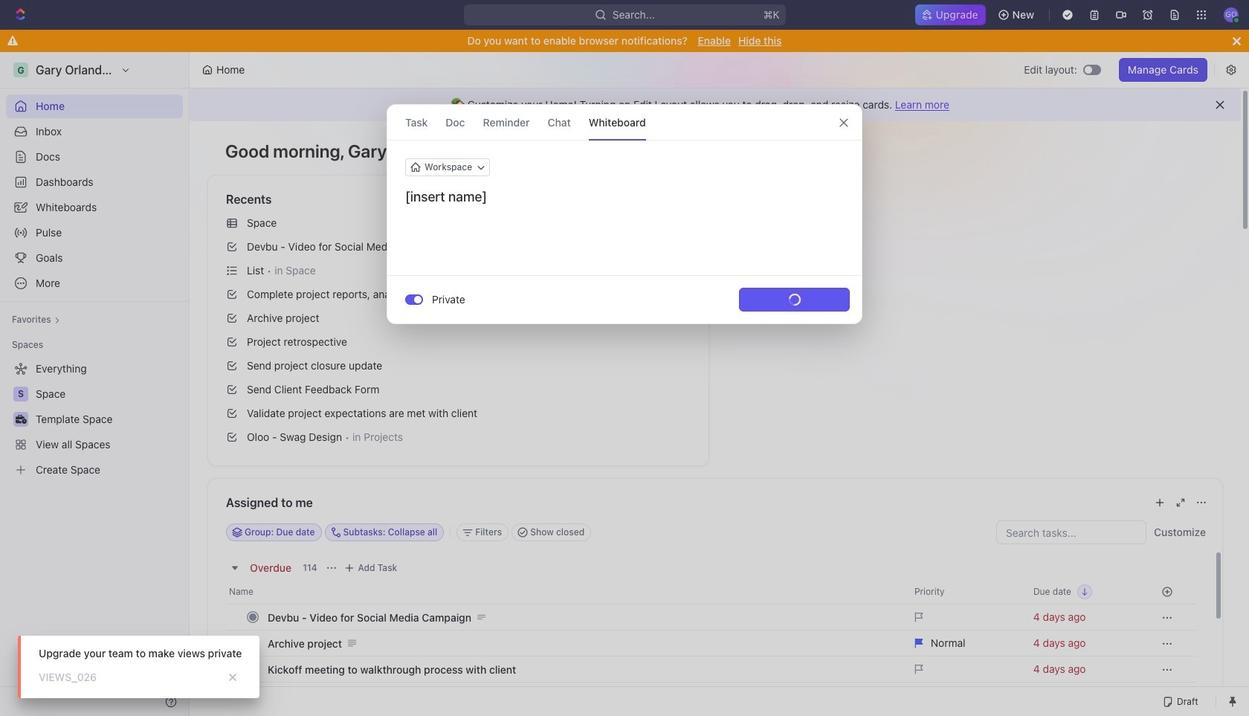 Task type: vqa. For each thing, say whether or not it's contained in the screenshot.
Set priority image at the top right of page
no



Task type: describe. For each thing, give the bounding box(es) containing it.
tree inside sidebar navigation
[[6, 357, 183, 482]]

Name this Whiteboard... field
[[387, 188, 862, 206]]



Task type: locate. For each thing, give the bounding box(es) containing it.
Search tasks... text field
[[997, 521, 1146, 544]]

alert
[[190, 88, 1241, 121]]

sidebar navigation
[[0, 52, 190, 716]]

tree
[[6, 357, 183, 482]]

dialog
[[387, 104, 863, 324]]



